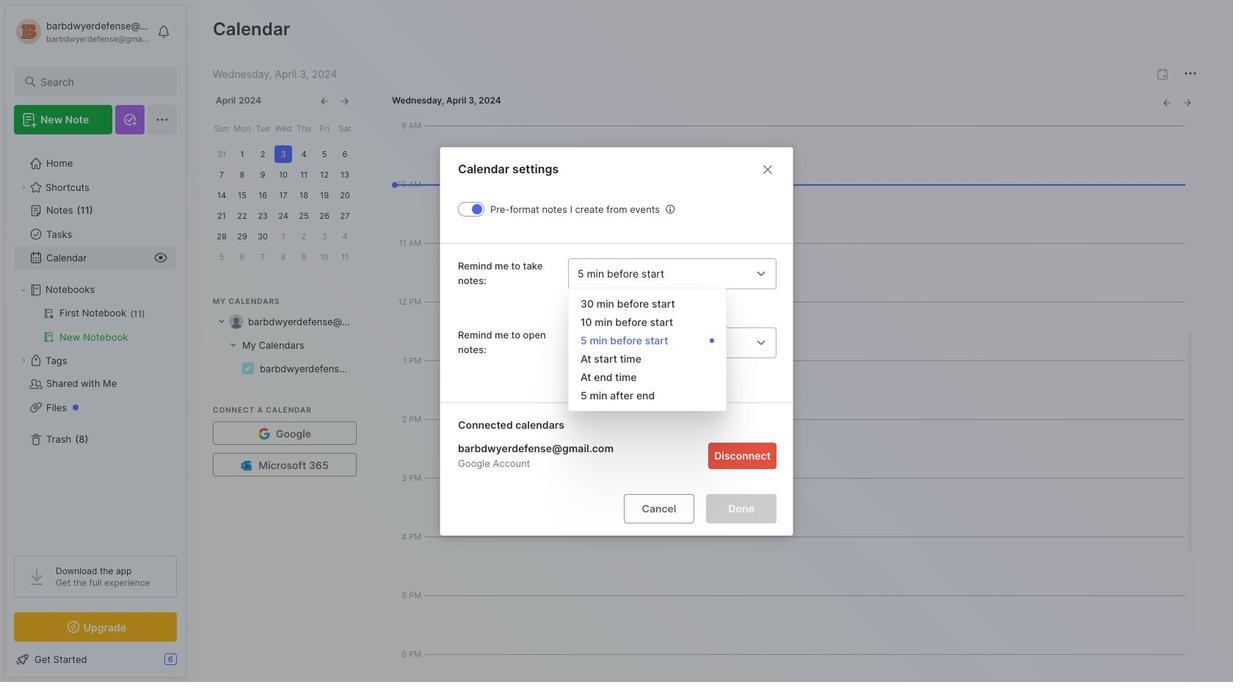 Task type: describe. For each thing, give the bounding box(es) containing it.
arrow image
[[229, 341, 238, 349]]

A11y.calendar.noteCreateOption field
[[568, 258, 777, 289]]

tree inside main element
[[5, 143, 186, 543]]

group inside main element
[[14, 302, 176, 349]]

expand notebooks image
[[19, 286, 28, 294]]

dropdown list menu
[[569, 295, 726, 405]]

none search field inside main element
[[40, 73, 164, 90]]

2 row from the top
[[213, 333, 354, 357]]

main element
[[0, 0, 191, 682]]

Search text field
[[40, 75, 164, 89]]



Task type: vqa. For each thing, say whether or not it's contained in the screenshot.
the Upgrade inside the Main element
no



Task type: locate. For each thing, give the bounding box(es) containing it.
grid
[[213, 310, 354, 380]]

0 vertical spatial cell
[[248, 314, 354, 329]]

row down arrow icon
[[213, 357, 354, 380]]

1 vertical spatial cell
[[238, 338, 304, 352]]

cell
[[248, 314, 354, 329], [238, 338, 304, 352], [260, 361, 354, 376]]

tree
[[5, 143, 186, 543]]

row up select3186 checkbox
[[213, 333, 354, 357]]

Select3186 checkbox
[[242, 363, 254, 374]]

arrow image
[[217, 317, 226, 326]]

expand tags image
[[19, 356, 28, 365]]

None search field
[[40, 73, 164, 90]]

3 row from the top
[[213, 357, 354, 380]]

group
[[14, 302, 176, 349]]

close image
[[759, 160, 777, 178]]

row
[[213, 310, 354, 333], [213, 333, 354, 357], [213, 357, 354, 380]]

row group
[[213, 333, 354, 380]]

1 row from the top
[[213, 310, 354, 333]]

A11y.calendar.noteCreateOption text field
[[578, 267, 751, 280]]

row up arrow icon
[[213, 310, 354, 333]]

2 vertical spatial cell
[[260, 361, 354, 376]]



